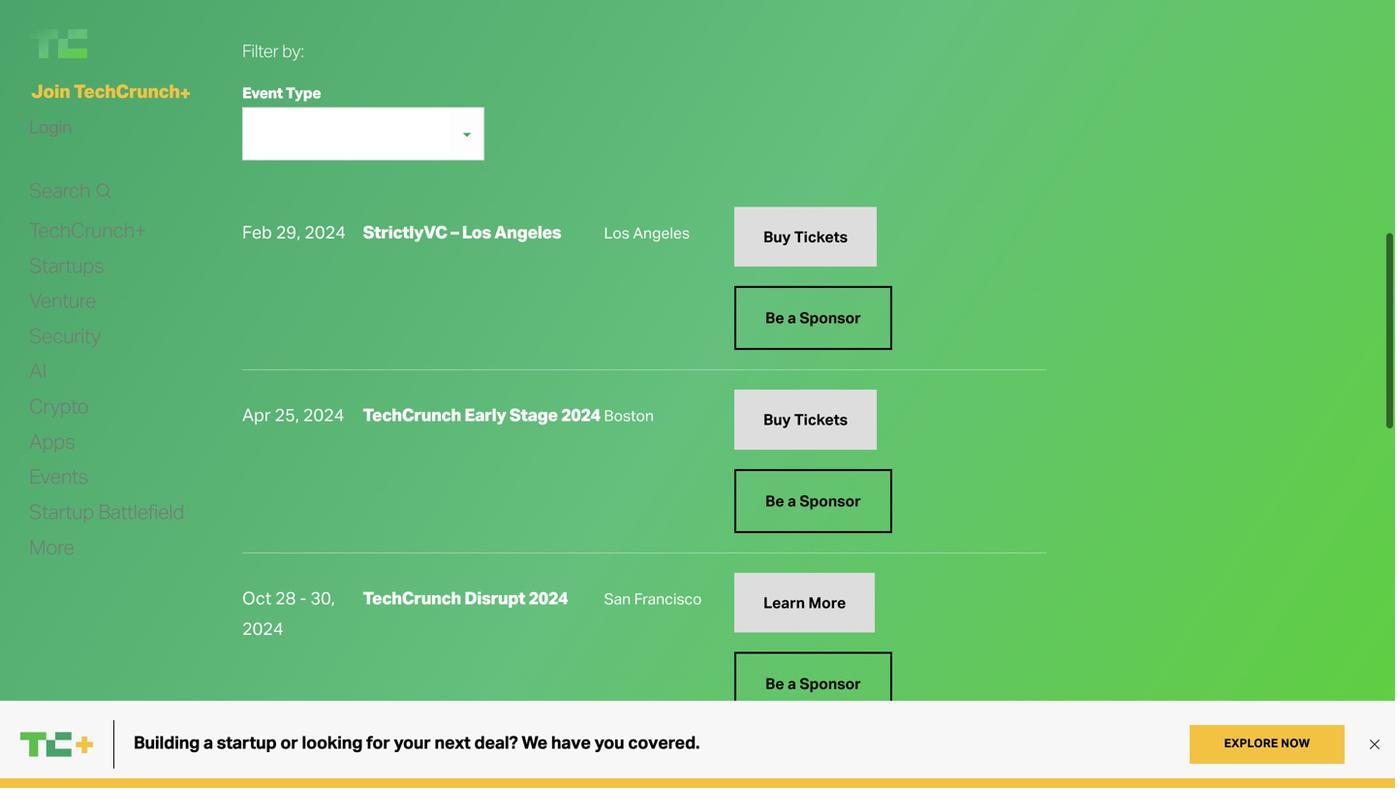 Task type: locate. For each thing, give the bounding box(es) containing it.
1 buy tickets from the top
[[764, 227, 848, 246]]

be a sponsor link
[[735, 286, 892, 350], [735, 469, 892, 533], [735, 652, 892, 716]]

0 horizontal spatial more
[[29, 534, 74, 559]]

2 tickets from the top
[[795, 410, 848, 429]]

0 horizontal spatial angeles
[[494, 221, 561, 243]]

-
[[300, 587, 307, 609]]

buy
[[764, 227, 791, 246], [764, 410, 791, 429]]

0 vertical spatial buy
[[764, 227, 791, 246]]

learn more
[[764, 593, 846, 612]]

0 vertical spatial be
[[766, 308, 785, 327]]

startups link
[[29, 252, 104, 278]]

sponsor
[[800, 308, 861, 327], [800, 491, 861, 510], [800, 674, 861, 693]]

28
[[275, 587, 296, 609]]

1 vertical spatial buy tickets link
[[735, 390, 877, 450]]

techcrunch down techcrunch link
[[74, 79, 180, 102]]

1 buy from the top
[[764, 227, 791, 246]]

2024 down oct
[[242, 618, 284, 639]]

boston
[[604, 406, 654, 425]]

1 vertical spatial buy
[[764, 410, 791, 429]]

1 sponsor from the top
[[800, 308, 861, 327]]

early
[[465, 404, 506, 426]]

2 vertical spatial be a sponsor link
[[735, 652, 892, 716]]

angeles
[[494, 221, 561, 243], [633, 223, 690, 242]]

strictlyvc – los angeles
[[363, 221, 561, 243]]

3 be a sponsor from the top
[[766, 674, 861, 693]]

techcrunch+ link
[[29, 217, 146, 243]]

2024 for apr 25, 2024
[[303, 404, 345, 426]]

1 horizontal spatial more
[[809, 593, 846, 612]]

buy tickets link for strictlyvc – los angeles
[[735, 207, 877, 267]]

+
[[180, 81, 191, 104]]

strictlyvc
[[363, 221, 447, 243]]

0 vertical spatial be a sponsor link
[[735, 286, 892, 350]]

2 vertical spatial a
[[788, 674, 797, 693]]

2 vertical spatial techcrunch
[[363, 587, 461, 609]]

events
[[29, 463, 88, 489]]

ai link
[[29, 358, 46, 384]]

2 buy tickets link from the top
[[735, 390, 877, 450]]

startup battlefield link
[[29, 499, 184, 525]]

techcrunch left disrupt
[[363, 587, 461, 609]]

search image
[[95, 181, 111, 201]]

1 vertical spatial be a sponsor link
[[735, 469, 892, 533]]

more down the startup at the left bottom
[[29, 534, 74, 559]]

a
[[788, 308, 797, 327], [788, 491, 797, 510], [788, 674, 797, 693]]

more
[[29, 534, 74, 559], [809, 593, 846, 612]]

by:
[[282, 40, 304, 62]]

techcrunch
[[74, 79, 180, 102], [363, 404, 461, 426], [363, 587, 461, 609]]

1 tickets from the top
[[795, 227, 848, 246]]

stage
[[510, 404, 558, 426]]

2 vertical spatial be a sponsor
[[766, 674, 861, 693]]

1 be a sponsor link from the top
[[735, 286, 892, 350]]

tickets
[[795, 227, 848, 246], [795, 410, 848, 429]]

1 vertical spatial buy tickets
[[764, 410, 848, 429]]

1 vertical spatial be a sponsor
[[766, 491, 861, 510]]

apr 25, 2024
[[242, 404, 345, 426]]

oct 28 - 30, 2024
[[242, 587, 335, 639]]

more link
[[29, 534, 74, 560]]

los angeles
[[604, 223, 690, 242]]

2024 for techcrunch disrupt 2024
[[529, 587, 568, 609]]

0 vertical spatial buy tickets link
[[735, 207, 877, 267]]

a for techcrunch disrupt 2024
[[788, 674, 797, 693]]

2 vertical spatial sponsor
[[800, 674, 861, 693]]

0 vertical spatial tickets
[[795, 227, 848, 246]]

buy tickets for techcrunch early stage 2024
[[764, 410, 848, 429]]

2024 right 29,
[[305, 221, 346, 243]]

techcrunch disrupt 2024
[[363, 587, 568, 609]]

1 horizontal spatial angeles
[[633, 223, 690, 242]]

0 vertical spatial a
[[788, 308, 797, 327]]

tickets for techcrunch early stage 2024
[[795, 410, 848, 429]]

2024 for feb 29, 2024
[[305, 221, 346, 243]]

1 vertical spatial more
[[809, 593, 846, 612]]

25,
[[275, 404, 299, 426]]

0 vertical spatial be a sponsor
[[766, 308, 861, 327]]

crypto link
[[29, 393, 89, 419]]

1 be a sponsor from the top
[[766, 308, 861, 327]]

be a sponsor for techcrunch disrupt 2024
[[766, 674, 861, 693]]

login
[[29, 116, 72, 138]]

3 be from the top
[[766, 674, 785, 693]]

1 vertical spatial tickets
[[795, 410, 848, 429]]

29,
[[276, 221, 301, 243]]

2024 right disrupt
[[529, 587, 568, 609]]

2 a from the top
[[788, 491, 797, 510]]

techcrunch left early
[[363, 404, 461, 426]]

startups
[[29, 252, 104, 277]]

1 vertical spatial techcrunch
[[363, 404, 461, 426]]

3 be a sponsor link from the top
[[735, 652, 892, 716]]

1 a from the top
[[788, 308, 797, 327]]

san francisco
[[604, 589, 702, 608]]

tickets for strictlyvc – los angeles
[[795, 227, 848, 246]]

los
[[462, 221, 491, 243], [604, 223, 630, 242]]

be a sponsor
[[766, 308, 861, 327], [766, 491, 861, 510], [766, 674, 861, 693]]

ai
[[29, 358, 46, 383]]

search
[[29, 177, 90, 202]]

be a sponsor link for strictlyvc – los angeles
[[735, 286, 892, 350]]

be a sponsor for strictlyvc – los angeles
[[766, 308, 861, 327]]

2024
[[305, 221, 346, 243], [303, 404, 345, 426], [561, 404, 601, 426], [529, 587, 568, 609], [242, 618, 284, 639]]

1 buy tickets link from the top
[[735, 207, 877, 267]]

0 vertical spatial buy tickets
[[764, 227, 848, 246]]

1 vertical spatial a
[[788, 491, 797, 510]]

0 vertical spatial sponsor
[[800, 308, 861, 327]]

oct
[[242, 587, 271, 609]]

2 buy from the top
[[764, 410, 791, 429]]

0 vertical spatial more
[[29, 534, 74, 559]]

disrupt
[[465, 587, 525, 609]]

1 vertical spatial be
[[766, 491, 785, 510]]

be
[[766, 308, 785, 327], [766, 491, 785, 510], [766, 674, 785, 693]]

more inside learn more link
[[809, 593, 846, 612]]

learn
[[764, 593, 805, 612]]

startup battlefield
[[29, 499, 184, 524]]

buy tickets link
[[735, 207, 877, 267], [735, 390, 877, 450]]

3 a from the top
[[788, 674, 797, 693]]

2 vertical spatial be
[[766, 674, 785, 693]]

1 vertical spatial sponsor
[[800, 491, 861, 510]]

3 sponsor from the top
[[800, 674, 861, 693]]

apr
[[242, 404, 271, 426]]

buy tickets
[[764, 227, 848, 246], [764, 410, 848, 429]]

2024 right 25, at the bottom
[[303, 404, 345, 426]]

0 vertical spatial techcrunch
[[74, 79, 180, 102]]

2 buy tickets from the top
[[764, 410, 848, 429]]

1 be from the top
[[766, 308, 785, 327]]

more right the learn
[[809, 593, 846, 612]]

2 be from the top
[[766, 491, 785, 510]]

2 be a sponsor from the top
[[766, 491, 861, 510]]



Task type: vqa. For each thing, say whether or not it's contained in the screenshot.


Task type: describe. For each thing, give the bounding box(es) containing it.
buy for techcrunch early stage 2024
[[764, 410, 791, 429]]

san
[[604, 589, 631, 608]]

techcrunch+
[[29, 217, 146, 242]]

techcrunch early stage 2024 boston
[[363, 404, 654, 426]]

30,
[[311, 587, 335, 609]]

2 sponsor from the top
[[800, 491, 861, 510]]

join
[[31, 79, 70, 102]]

filter by:
[[242, 40, 304, 62]]

techcrunch for techcrunch early stage 2024 boston
[[363, 404, 461, 426]]

sponsor for techcrunch disrupt 2024
[[800, 674, 861, 693]]

2024 inside the oct 28 - 30, 2024
[[242, 618, 284, 639]]

event
[[242, 83, 283, 102]]

techcrunch link
[[29, 29, 223, 58]]

events link
[[29, 463, 88, 490]]

a for strictlyvc – los angeles
[[788, 308, 797, 327]]

event type
[[242, 83, 321, 102]]

2 be a sponsor link from the top
[[735, 469, 892, 533]]

techcrunch image
[[29, 29, 87, 58]]

startup
[[29, 499, 94, 524]]

techcrunch inside join techcrunch +
[[74, 79, 180, 102]]

be for techcrunch disrupt 2024
[[766, 674, 785, 693]]

feb 29, 2024
[[242, 221, 346, 243]]

be for strictlyvc – los angeles
[[766, 308, 785, 327]]

learn more link
[[735, 573, 876, 633]]

sponsor for strictlyvc – los angeles
[[800, 308, 861, 327]]

buy tickets for strictlyvc – los angeles
[[764, 227, 848, 246]]

–
[[451, 221, 459, 243]]

0 horizontal spatial los
[[462, 221, 491, 243]]

security link
[[29, 323, 101, 349]]

type
[[286, 83, 321, 102]]

apps link
[[29, 428, 75, 454]]

venture link
[[29, 287, 96, 314]]

apps
[[29, 428, 75, 453]]

venture
[[29, 287, 96, 313]]

be a sponsor link for techcrunch disrupt 2024
[[735, 652, 892, 716]]

2024 right stage
[[561, 404, 601, 426]]

1 horizontal spatial los
[[604, 223, 630, 242]]

filter
[[242, 40, 279, 62]]

login link
[[29, 111, 72, 142]]

feb
[[242, 221, 272, 243]]

buy for strictlyvc – los angeles
[[764, 227, 791, 246]]

battlefield
[[98, 499, 184, 524]]

join techcrunch +
[[31, 79, 191, 104]]

crypto
[[29, 393, 89, 418]]

buy tickets link for techcrunch early stage 2024
[[735, 390, 877, 450]]

techcrunch for techcrunch disrupt 2024
[[363, 587, 461, 609]]

francisco
[[634, 589, 702, 608]]

security
[[29, 323, 101, 348]]

triangle image
[[458, 124, 476, 142]]



